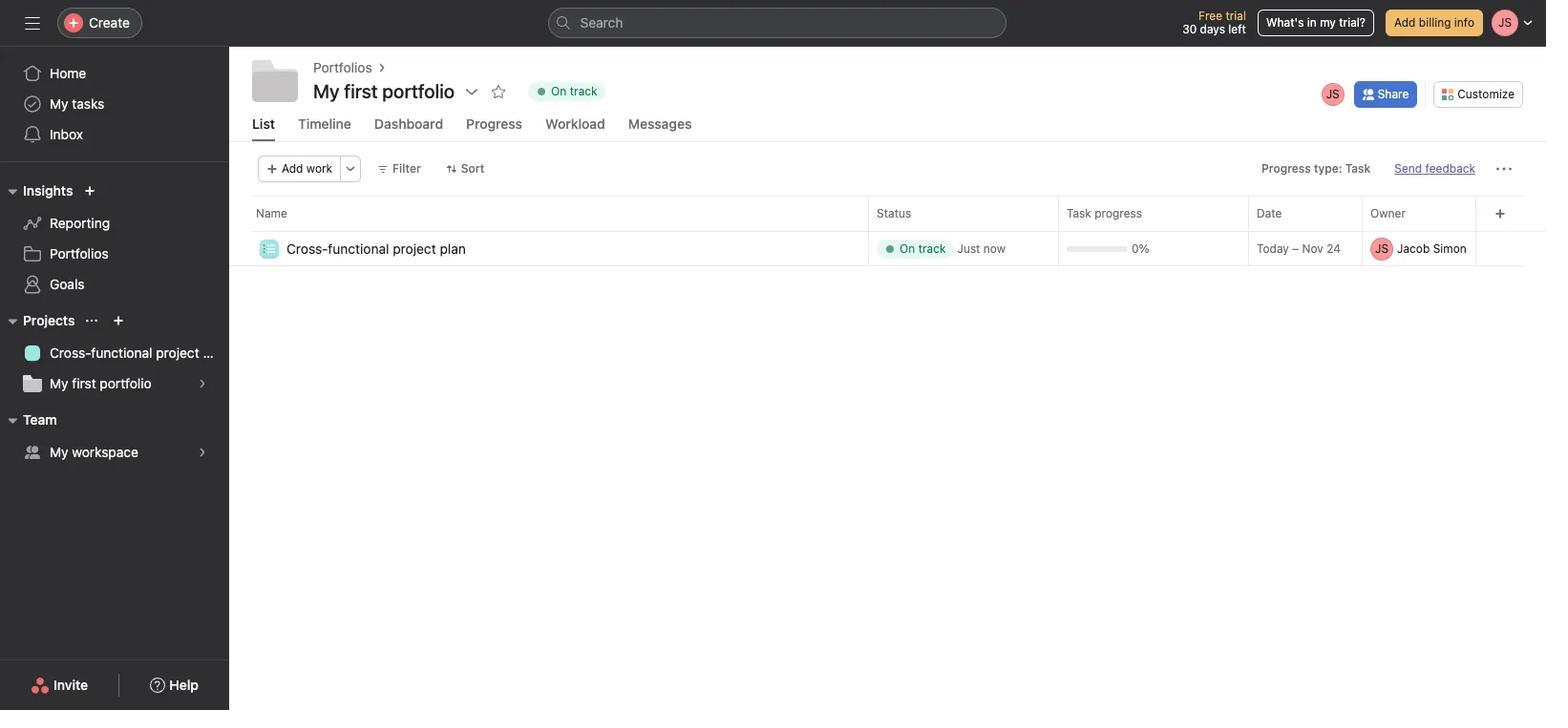 Task type: vqa. For each thing, say whether or not it's contained in the screenshot.
Next month "Image"
no



Task type: locate. For each thing, give the bounding box(es) containing it.
goals link
[[11, 269, 218, 300]]

timeline link
[[298, 116, 351, 141]]

dashboard link
[[374, 116, 443, 141]]

jacob simon
[[1397, 241, 1467, 255]]

just now
[[957, 241, 1006, 255]]

0 horizontal spatial plan
[[203, 345, 229, 361]]

my inside teams element
[[50, 444, 68, 460]]

cross-functional project plan up portfolio
[[50, 345, 229, 361]]

add left work
[[282, 161, 303, 176]]

on
[[551, 84, 567, 98], [900, 241, 915, 255]]

my for my tasks
[[50, 95, 68, 112]]

left
[[1228, 22, 1246, 36]]

0 horizontal spatial cell
[[868, 231, 1059, 266]]

on up the workload
[[551, 84, 567, 98]]

1 vertical spatial project
[[156, 345, 199, 361]]

js
[[1326, 86, 1340, 101], [1375, 241, 1389, 255]]

task left progress
[[1067, 206, 1091, 221]]

row up just
[[229, 196, 1546, 231]]

track
[[570, 84, 597, 98], [918, 241, 946, 255]]

hide sidebar image
[[25, 15, 40, 31]]

task right 'type:' in the right of the page
[[1345, 161, 1371, 176]]

0 horizontal spatial cross-
[[50, 345, 91, 361]]

see details, my workspace image
[[197, 447, 208, 458]]

track inside cell
[[918, 241, 946, 255]]

row down status at the top right
[[229, 230, 1546, 232]]

1 horizontal spatial plan
[[440, 240, 466, 256]]

project down filter
[[393, 240, 436, 256]]

0 horizontal spatial portfolios
[[50, 245, 109, 262]]

cross-functional project plan down filter dropdown button
[[286, 240, 466, 256]]

1 cell from the left
[[868, 231, 1059, 266]]

1 horizontal spatial on track
[[900, 241, 946, 255]]

progress left 'type:' in the right of the page
[[1262, 161, 1311, 176]]

0 horizontal spatial progress
[[466, 116, 522, 132]]

1 vertical spatial progress
[[1262, 161, 1311, 176]]

plan inside projects element
[[203, 345, 229, 361]]

cell down status at the top right
[[868, 231, 1059, 266]]

portfolios
[[313, 59, 372, 75], [50, 245, 109, 262]]

plan
[[440, 240, 466, 256], [203, 345, 229, 361]]

projects element
[[0, 304, 229, 403]]

my left tasks in the top of the page
[[50, 95, 68, 112]]

0 vertical spatial project
[[393, 240, 436, 256]]

cross-functional project plan link up portfolio
[[11, 338, 229, 369]]

0 vertical spatial track
[[570, 84, 597, 98]]

1 horizontal spatial portfolios
[[313, 59, 372, 75]]

list
[[252, 116, 275, 132]]

on track for on track dropdown button
[[551, 84, 597, 98]]

portfolios link down reporting at left top
[[11, 239, 218, 269]]

1 horizontal spatial cell
[[1362, 231, 1487, 266]]

0 vertical spatial cross-functional project plan
[[286, 240, 466, 256]]

1 horizontal spatial js
[[1375, 241, 1389, 255]]

task inside dropdown button
[[1345, 161, 1371, 176]]

1 vertical spatial add
[[282, 161, 303, 176]]

0 vertical spatial add
[[1394, 15, 1416, 30]]

customize button
[[1434, 81, 1523, 107]]

0 vertical spatial js
[[1326, 86, 1340, 101]]

portfolios link up "my first portfolio"
[[313, 57, 372, 78]]

on track inside cell
[[900, 241, 946, 255]]

list image
[[264, 243, 275, 254]]

2 cell from the left
[[1362, 231, 1487, 266]]

jacob
[[1397, 241, 1430, 255]]

row containing name
[[229, 196, 1546, 231]]

functional down more actions image
[[328, 240, 389, 256]]

0 horizontal spatial portfolios link
[[11, 239, 218, 269]]

js left 'jacob'
[[1375, 241, 1389, 255]]

progress for progress
[[466, 116, 522, 132]]

sort
[[461, 161, 484, 176]]

trial?
[[1339, 15, 1366, 30]]

add left billing
[[1394, 15, 1416, 30]]

1 horizontal spatial project
[[393, 240, 436, 256]]

1 horizontal spatial on
[[900, 241, 915, 255]]

1 horizontal spatial cross-
[[286, 240, 328, 256]]

my for my workspace
[[50, 444, 68, 460]]

functional
[[328, 240, 389, 256], [91, 345, 152, 361]]

my
[[313, 80, 340, 102], [50, 95, 68, 112], [50, 375, 68, 392], [50, 444, 68, 460]]

task
[[1345, 161, 1371, 176], [1067, 206, 1091, 221]]

0 vertical spatial on track
[[551, 84, 597, 98]]

cross-functional project plan row
[[229, 231, 1546, 268]]

0 vertical spatial cross-
[[286, 240, 328, 256]]

1 horizontal spatial progress
[[1262, 161, 1311, 176]]

customize
[[1457, 86, 1515, 101]]

track left just
[[918, 241, 946, 255]]

cross- inside cell
[[286, 240, 328, 256]]

progress type: task button
[[1253, 156, 1379, 182]]

0 vertical spatial functional
[[328, 240, 389, 256]]

inbox
[[50, 126, 83, 142]]

cell containing on track
[[868, 231, 1059, 266]]

0 vertical spatial plan
[[440, 240, 466, 256]]

task progress
[[1067, 206, 1142, 221]]

0 horizontal spatial project
[[156, 345, 199, 361]]

1 horizontal spatial task
[[1345, 161, 1371, 176]]

my for my first portfolio
[[313, 80, 340, 102]]

days
[[1200, 22, 1225, 36]]

1 horizontal spatial cross-functional project plan
[[286, 240, 466, 256]]

tasks
[[72, 95, 104, 112]]

my left first
[[50, 375, 68, 392]]

1 vertical spatial portfolios
[[50, 245, 109, 262]]

workload
[[545, 116, 605, 132]]

on track inside on track dropdown button
[[551, 84, 597, 98]]

–
[[1292, 242, 1299, 256]]

0 horizontal spatial on track
[[551, 84, 597, 98]]

free trial 30 days left
[[1182, 9, 1246, 36]]

my inside projects element
[[50, 375, 68, 392]]

cross-
[[286, 240, 328, 256], [50, 345, 91, 361]]

0 horizontal spatial track
[[570, 84, 597, 98]]

cross- right list "icon"
[[286, 240, 328, 256]]

functional up portfolio
[[91, 345, 152, 361]]

1 vertical spatial plan
[[203, 345, 229, 361]]

on for on track dropdown button
[[551, 84, 567, 98]]

global element
[[0, 47, 229, 161]]

1 vertical spatial task
[[1067, 206, 1091, 221]]

1 vertical spatial js
[[1375, 241, 1389, 255]]

portfolios down reporting at left top
[[50, 245, 109, 262]]

1 vertical spatial track
[[918, 241, 946, 255]]

cell
[[868, 231, 1059, 266], [1362, 231, 1487, 266]]

reporting link
[[11, 208, 218, 239]]

30
[[1182, 22, 1197, 36]]

1 vertical spatial cross-
[[50, 345, 91, 361]]

work
[[306, 161, 332, 176]]

1 vertical spatial functional
[[91, 345, 152, 361]]

1 vertical spatial on track
[[900, 241, 946, 255]]

0 vertical spatial on
[[551, 84, 567, 98]]

my down team
[[50, 444, 68, 460]]

on track for cell containing on track
[[900, 241, 946, 255]]

cross- inside projects element
[[50, 345, 91, 361]]

1 row from the top
[[229, 196, 1546, 231]]

free
[[1198, 9, 1222, 23]]

1 vertical spatial cross-functional project plan link
[[11, 338, 229, 369]]

1 horizontal spatial cross-functional project plan link
[[286, 238, 466, 259]]

new project or portfolio image
[[113, 315, 125, 327]]

row
[[229, 196, 1546, 231], [229, 230, 1546, 232]]

show options image
[[464, 84, 479, 99]]

0 vertical spatial task
[[1345, 161, 1371, 176]]

remove image
[[1472, 243, 1483, 254]]

filter button
[[369, 156, 429, 182]]

send feedback
[[1395, 161, 1475, 176]]

0 horizontal spatial on
[[551, 84, 567, 98]]

1 vertical spatial on
[[900, 241, 915, 255]]

cross-functional project plan link
[[286, 238, 466, 259], [11, 338, 229, 369]]

cross-functional project plan link down filter dropdown button
[[286, 238, 466, 259]]

track inside dropdown button
[[570, 84, 597, 98]]

first portfolio
[[344, 80, 455, 102]]

status
[[877, 206, 911, 221]]

cross-functional project plan
[[286, 240, 466, 256], [50, 345, 229, 361]]

reporting
[[50, 215, 110, 231]]

add
[[1394, 15, 1416, 30], [282, 161, 303, 176]]

1 horizontal spatial add
[[1394, 15, 1416, 30]]

plan up see details, my first portfolio "image"
[[203, 345, 229, 361]]

1 horizontal spatial functional
[[328, 240, 389, 256]]

0 horizontal spatial add
[[282, 161, 303, 176]]

on track button
[[520, 78, 614, 105]]

progress for progress type: task
[[1262, 161, 1311, 176]]

name
[[256, 206, 287, 221]]

my up timeline
[[313, 80, 340, 102]]

0 vertical spatial progress
[[466, 116, 522, 132]]

portfolios up "my first portfolio"
[[313, 59, 372, 75]]

cell down "owner"
[[1362, 231, 1487, 266]]

on track down status at the top right
[[900, 241, 946, 255]]

my inside global element
[[50, 95, 68, 112]]

more actions image
[[345, 163, 356, 175]]

1 vertical spatial cross-functional project plan
[[50, 345, 229, 361]]

just
[[957, 241, 980, 255]]

project up see details, my first portfolio "image"
[[156, 345, 199, 361]]

help button
[[138, 668, 211, 703]]

1 vertical spatial portfolios link
[[11, 239, 218, 269]]

progress down add to starred icon
[[466, 116, 522, 132]]

new image
[[84, 185, 96, 197]]

0 horizontal spatial cross-functional project plan link
[[11, 338, 229, 369]]

progress inside dropdown button
[[1262, 161, 1311, 176]]

send feedback link
[[1395, 160, 1475, 178]]

js left 'share' button in the right of the page
[[1326, 86, 1340, 101]]

timeline
[[298, 116, 351, 132]]

1 horizontal spatial track
[[918, 241, 946, 255]]

add for add billing info
[[1394, 15, 1416, 30]]

dashboard
[[374, 116, 443, 132]]

on down status at the top right
[[900, 241, 915, 255]]

0 vertical spatial portfolios link
[[313, 57, 372, 78]]

progress
[[466, 116, 522, 132], [1262, 161, 1311, 176]]

cross- up first
[[50, 345, 91, 361]]

on inside cell
[[900, 241, 915, 255]]

0 horizontal spatial functional
[[91, 345, 152, 361]]

cross-functional project plan link inside projects element
[[11, 338, 229, 369]]

cross-functional project plan link inside cell
[[286, 238, 466, 259]]

on track up the workload
[[551, 84, 597, 98]]

on inside dropdown button
[[551, 84, 567, 98]]

what's in my trial? button
[[1258, 10, 1374, 36]]

0 horizontal spatial cross-functional project plan
[[50, 345, 229, 361]]

plan down sort dropdown button at the left top
[[440, 240, 466, 256]]

track up the workload
[[570, 84, 597, 98]]

0 vertical spatial cross-functional project plan link
[[286, 238, 466, 259]]

my first portfolio link
[[11, 369, 218, 399]]

project
[[393, 240, 436, 256], [156, 345, 199, 361]]



Task type: describe. For each thing, give the bounding box(es) containing it.
track for cell containing on track
[[918, 241, 946, 255]]

list link
[[252, 116, 275, 141]]

projects
[[23, 312, 75, 329]]

cross-functional project plan inside projects element
[[50, 345, 229, 361]]

js inside cell
[[1375, 241, 1389, 255]]

portfolios inside the insights element
[[50, 245, 109, 262]]

insights button
[[0, 180, 73, 202]]

now
[[983, 241, 1006, 255]]

in
[[1307, 15, 1317, 30]]

invite button
[[18, 668, 100, 703]]

my first portfolio
[[50, 375, 152, 392]]

cell containing js
[[1362, 231, 1487, 266]]

type:
[[1314, 161, 1342, 176]]

invite
[[54, 677, 88, 693]]

1 horizontal spatial portfolios link
[[313, 57, 372, 78]]

insights
[[23, 182, 73, 199]]

search list box
[[548, 8, 1006, 38]]

workspace
[[72, 444, 138, 460]]

goals
[[50, 276, 85, 292]]

nov
[[1302, 242, 1323, 256]]

send
[[1395, 161, 1422, 176]]

my first portfolio
[[313, 80, 455, 102]]

cross-functional project plan inside cross-functional project plan cell
[[286, 240, 466, 256]]

progress link
[[466, 116, 522, 141]]

0 horizontal spatial js
[[1326, 86, 1340, 101]]

feedback
[[1425, 161, 1475, 176]]

cross-functional project plan cell
[[229, 231, 869, 268]]

portfolios link inside the insights element
[[11, 239, 218, 269]]

what's in my trial?
[[1266, 15, 1366, 30]]

insights element
[[0, 174, 229, 304]]

my tasks
[[50, 95, 104, 112]]

my tasks link
[[11, 89, 218, 119]]

today – nov 24
[[1257, 242, 1341, 256]]

0 horizontal spatial task
[[1067, 206, 1091, 221]]

my workspace
[[50, 444, 138, 460]]

messages link
[[628, 116, 692, 141]]

portfolio
[[100, 375, 152, 392]]

add billing info button
[[1386, 10, 1483, 36]]

my for my first portfolio
[[50, 375, 68, 392]]

info
[[1454, 15, 1474, 30]]

add for add work
[[282, 161, 303, 176]]

progress
[[1095, 206, 1142, 221]]

home link
[[11, 58, 218, 89]]

inbox link
[[11, 119, 218, 150]]

team
[[23, 412, 57, 428]]

24
[[1327, 242, 1341, 256]]

add to starred image
[[491, 84, 506, 99]]

teams element
[[0, 403, 229, 472]]

my workspace link
[[11, 437, 218, 468]]

help
[[169, 677, 199, 693]]

add work button
[[258, 156, 341, 182]]

on for cell containing on track
[[900, 241, 915, 255]]

functional inside cell
[[328, 240, 389, 256]]

share button
[[1354, 81, 1417, 107]]

owner
[[1370, 206, 1406, 221]]

search
[[580, 14, 623, 31]]

add field image
[[1494, 208, 1505, 220]]

2 row from the top
[[229, 230, 1546, 232]]

billing
[[1419, 15, 1451, 30]]

share
[[1378, 86, 1409, 101]]

sort button
[[437, 156, 493, 182]]

more actions image
[[1496, 161, 1512, 177]]

my
[[1320, 15, 1336, 30]]

date
[[1257, 206, 1282, 221]]

projects button
[[0, 309, 75, 332]]

functional inside projects element
[[91, 345, 152, 361]]

what's
[[1266, 15, 1304, 30]]

project inside cell
[[393, 240, 436, 256]]

progress type: task
[[1262, 161, 1371, 176]]

team button
[[0, 409, 57, 432]]

show options, current sort, top image
[[86, 315, 98, 327]]

0%
[[1132, 241, 1149, 255]]

search button
[[548, 8, 1006, 38]]

track for on track dropdown button
[[570, 84, 597, 98]]

create button
[[57, 8, 142, 38]]

add work
[[282, 161, 332, 176]]

trial
[[1226, 9, 1246, 23]]

filter
[[393, 161, 421, 176]]

messages
[[628, 116, 692, 132]]

see details, my first portfolio image
[[197, 378, 208, 390]]

today
[[1257, 242, 1289, 256]]

workload link
[[545, 116, 605, 141]]

0 vertical spatial portfolios
[[313, 59, 372, 75]]

home
[[50, 65, 86, 81]]

plan inside cell
[[440, 240, 466, 256]]

create
[[89, 14, 130, 31]]

simon
[[1433, 241, 1467, 255]]

add billing info
[[1394, 15, 1474, 30]]

first
[[72, 375, 96, 392]]



